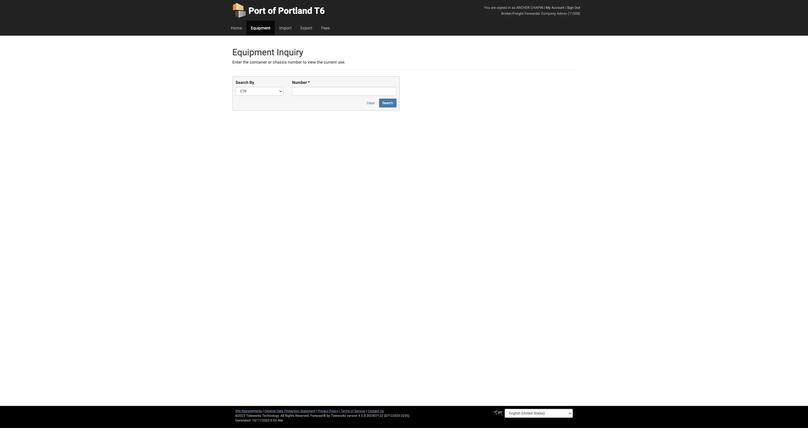 Task type: describe. For each thing, give the bounding box(es) containing it.
| up forecast® at the left bottom of the page
[[316, 410, 317, 414]]

sign out link
[[567, 6, 580, 10]]

archer
[[516, 6, 530, 10]]

rights
[[285, 415, 294, 419]]

broker/freight
[[501, 12, 524, 16]]

9:53
[[270, 419, 277, 423]]

forecast®
[[311, 415, 326, 419]]

generated:
[[235, 419, 251, 423]]

number
[[288, 60, 302, 65]]

admin
[[557, 12, 567, 16]]

search for search by
[[236, 80, 249, 85]]

10/17/2023
[[252, 419, 270, 423]]

portland
[[278, 6, 312, 16]]

t6
[[314, 6, 325, 16]]

general
[[265, 410, 276, 414]]

port of portland t6 link
[[232, 0, 325, 21]]

terms of service link
[[341, 410, 365, 414]]

terms
[[341, 410, 350, 414]]

number
[[292, 80, 307, 85]]

©2023 tideworks
[[235, 415, 261, 419]]

chassis
[[273, 60, 287, 65]]

current
[[324, 60, 337, 65]]

0 vertical spatial of
[[268, 6, 276, 16]]

port
[[249, 6, 266, 16]]

| left sign
[[566, 6, 566, 10]]

1 the from the left
[[243, 60, 249, 65]]

data
[[277, 410, 283, 414]]

2 the from the left
[[317, 60, 323, 65]]

import
[[279, 26, 292, 30]]

inquiry
[[277, 47, 303, 58]]

site requirements | general data protection statement | privacy policy | terms of service | contact us ©2023 tideworks technology. all rights reserved. forecast® by tideworks version 9.5.0.202307122 (07122023-2235) generated: 10/17/2023 9:53 am
[[235, 410, 410, 423]]

out
[[575, 6, 580, 10]]

equipment for equipment
[[251, 26, 271, 30]]

site requirements link
[[235, 410, 262, 414]]

equipment inquiry enter the container or chassis number to view the current use.
[[232, 47, 346, 65]]

you are signed in as archer chapin | my account | sign out broker/freight forwarder company admin (11508)
[[484, 6, 580, 16]]

search for search
[[382, 101, 393, 105]]

privacy policy link
[[318, 410, 338, 414]]

| left the general
[[263, 410, 264, 414]]

my
[[546, 6, 551, 10]]

fees
[[321, 26, 330, 30]]

service
[[355, 410, 365, 414]]

you
[[484, 6, 490, 10]]

sign
[[567, 6, 574, 10]]

signed
[[497, 6, 507, 10]]

reserved.
[[295, 415, 310, 419]]

am
[[278, 419, 283, 423]]

protection
[[284, 410, 299, 414]]

clear button
[[364, 99, 378, 108]]

(11508)
[[568, 12, 580, 16]]

search button
[[379, 99, 397, 108]]



Task type: vqa. For each thing, say whether or not it's contained in the screenshot.
Forwarder
yes



Task type: locate. For each thing, give the bounding box(es) containing it.
0 horizontal spatial search
[[236, 80, 249, 85]]

the right enter
[[243, 60, 249, 65]]

account
[[552, 6, 565, 10]]

search
[[236, 80, 249, 85], [382, 101, 393, 105]]

equipment down port
[[251, 26, 271, 30]]

forwarder
[[525, 12, 541, 16]]

number *
[[292, 80, 310, 85]]

chapin
[[531, 6, 543, 10]]

privacy
[[318, 410, 329, 414]]

by
[[250, 80, 254, 85]]

technology.
[[262, 415, 280, 419]]

equipment inside equipment inquiry enter the container or chassis number to view the current use.
[[232, 47, 275, 58]]

the right view at top left
[[317, 60, 323, 65]]

as
[[512, 6, 516, 10]]

are
[[491, 6, 496, 10]]

*
[[308, 80, 310, 85]]

equipment inside dropdown button
[[251, 26, 271, 30]]

port of portland t6
[[249, 6, 325, 16]]

all
[[281, 415, 284, 419]]

the
[[243, 60, 249, 65], [317, 60, 323, 65]]

company
[[541, 12, 556, 16]]

0 horizontal spatial of
[[268, 6, 276, 16]]

| left the my
[[544, 6, 545, 10]]

home button
[[227, 21, 246, 35]]

statement
[[300, 410, 316, 414]]

(07122023-
[[384, 415, 401, 419]]

general data protection statement link
[[265, 410, 316, 414]]

of
[[268, 6, 276, 16], [351, 410, 354, 414]]

contact us link
[[368, 410, 384, 414]]

use.
[[338, 60, 346, 65]]

1 horizontal spatial search
[[382, 101, 393, 105]]

version
[[347, 415, 358, 419]]

1 horizontal spatial of
[[351, 410, 354, 414]]

search right 'clear' 'button'
[[382, 101, 393, 105]]

requirements
[[242, 410, 262, 414]]

container
[[250, 60, 267, 65]]

fees button
[[317, 21, 334, 35]]

to
[[303, 60, 307, 65]]

equipment
[[251, 26, 271, 30], [232, 47, 275, 58]]

contact
[[368, 410, 379, 414]]

of inside the site requirements | general data protection statement | privacy policy | terms of service | contact us ©2023 tideworks technology. all rights reserved. forecast® by tideworks version 9.5.0.202307122 (07122023-2235) generated: 10/17/2023 9:53 am
[[351, 410, 354, 414]]

search by
[[236, 80, 254, 85]]

by
[[327, 415, 330, 419]]

Number * text field
[[292, 87, 397, 96]]

1 vertical spatial search
[[382, 101, 393, 105]]

|
[[544, 6, 545, 10], [566, 6, 566, 10], [263, 410, 264, 414], [316, 410, 317, 414], [339, 410, 340, 414], [366, 410, 367, 414]]

1 vertical spatial of
[[351, 410, 354, 414]]

of right port
[[268, 6, 276, 16]]

clear
[[367, 101, 375, 105]]

home
[[231, 26, 242, 30]]

search inside button
[[382, 101, 393, 105]]

equipment up container
[[232, 47, 275, 58]]

site
[[235, 410, 241, 414]]

equipment button
[[246, 21, 275, 35]]

in
[[508, 6, 511, 10]]

9.5.0.202307122
[[358, 415, 383, 419]]

enter
[[232, 60, 242, 65]]

0 vertical spatial search
[[236, 80, 249, 85]]

export
[[301, 26, 312, 30]]

0 vertical spatial equipment
[[251, 26, 271, 30]]

| up 9.5.0.202307122
[[366, 410, 367, 414]]

export button
[[296, 21, 317, 35]]

| up tideworks
[[339, 410, 340, 414]]

equipment for equipment inquiry enter the container or chassis number to view the current use.
[[232, 47, 275, 58]]

tideworks
[[331, 415, 346, 419]]

my account link
[[546, 6, 565, 10]]

policy
[[329, 410, 338, 414]]

0 horizontal spatial the
[[243, 60, 249, 65]]

1 horizontal spatial the
[[317, 60, 323, 65]]

search left by
[[236, 80, 249, 85]]

2235)
[[401, 415, 410, 419]]

or
[[268, 60, 272, 65]]

view
[[308, 60, 316, 65]]

1 vertical spatial equipment
[[232, 47, 275, 58]]

of up version
[[351, 410, 354, 414]]

us
[[380, 410, 384, 414]]

import button
[[275, 21, 296, 35]]



